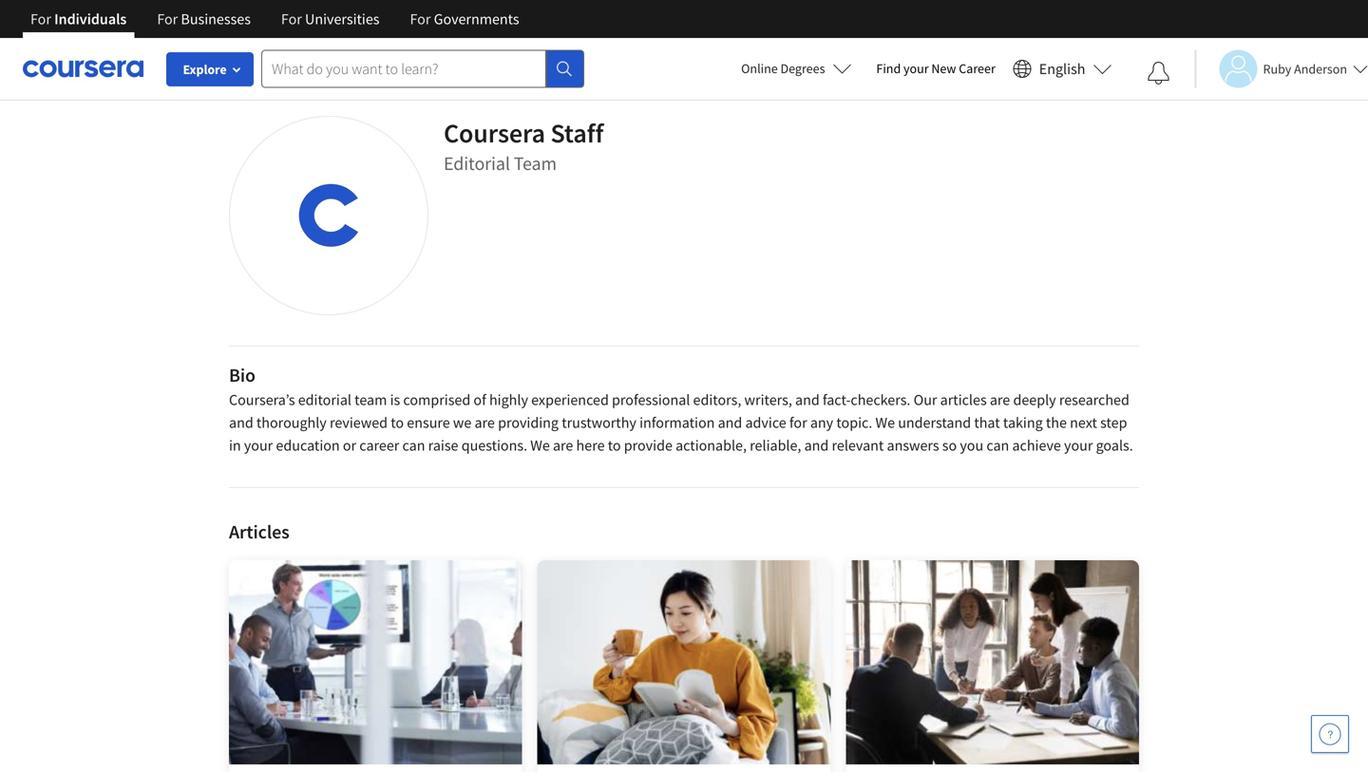 Task type: vqa. For each thing, say whether or not it's contained in the screenshot.
Fact-
yes



Task type: describe. For each thing, give the bounding box(es) containing it.
coursera image
[[23, 53, 144, 84]]

2 vertical spatial are
[[553, 436, 574, 455]]

for for universities
[[281, 10, 302, 29]]

bio coursera's editorial team is comprised of highly experienced professional editors, writers, and fact-checkers. our articles are deeply researched and thoroughly reviewed to ensure we are providing trustworthy information and advice for any topic. we understand that taking the next step in your education or career can raise questions. we are here to provide actionable, reliable, and relevant answers so you can achieve your goals.
[[229, 364, 1134, 455]]

provide
[[624, 436, 673, 455]]

banner navigation
[[15, 0, 535, 38]]

achieve
[[1013, 436, 1062, 455]]

and up for
[[796, 391, 820, 410]]

editorial
[[444, 152, 510, 175]]

find your new career
[[877, 60, 996, 77]]

articles
[[229, 520, 290, 544]]

reliable,
[[750, 436, 802, 455]]

staff
[[551, 116, 604, 150]]

our
[[914, 391, 938, 410]]

career
[[959, 60, 996, 77]]

career
[[360, 436, 400, 455]]

providing
[[498, 413, 559, 432]]

next
[[1070, 413, 1098, 432]]

english button
[[1005, 38, 1120, 100]]

questions.
[[462, 436, 528, 455]]

taking
[[1004, 413, 1043, 432]]

goals.
[[1097, 436, 1134, 455]]

[featured image] a woman leads a team meeting in a conference room. image
[[846, 561, 1140, 765]]

[featured image] sales manager gives a presentation to a sales team image
[[229, 561, 522, 765]]

english
[[1040, 59, 1086, 78]]

education
[[276, 436, 340, 455]]

new
[[932, 60, 957, 77]]

for individuals
[[30, 10, 127, 29]]

for for businesses
[[157, 10, 178, 29]]

0 horizontal spatial we
[[531, 436, 550, 455]]

of
[[474, 391, 486, 410]]

information
[[640, 413, 715, 432]]

What do you want to learn? text field
[[261, 50, 547, 88]]

understand
[[898, 413, 972, 432]]

explore button
[[166, 52, 254, 86]]

experienced
[[531, 391, 609, 410]]

for for governments
[[410, 10, 431, 29]]

checkers.
[[851, 391, 911, 410]]

team
[[355, 391, 387, 410]]

and down editors,
[[718, 413, 743, 432]]

0 vertical spatial are
[[990, 391, 1011, 410]]

trustworthy
[[562, 413, 637, 432]]

advice
[[746, 413, 787, 432]]

ensure
[[407, 413, 450, 432]]

that
[[975, 413, 1001, 432]]

so
[[943, 436, 957, 455]]

editorial
[[298, 391, 352, 410]]

coursera staff image
[[234, 121, 424, 311]]

2 can from the left
[[987, 436, 1010, 455]]

1 can from the left
[[403, 436, 425, 455]]

highly
[[489, 391, 528, 410]]

deeply
[[1014, 391, 1057, 410]]

and up in
[[229, 413, 254, 432]]

for universities
[[281, 10, 380, 29]]

for businesses
[[157, 10, 251, 29]]

team
[[514, 152, 557, 175]]

1 vertical spatial to
[[608, 436, 621, 455]]

writers,
[[745, 391, 793, 410]]

1 vertical spatial are
[[475, 413, 495, 432]]

degrees
[[781, 60, 825, 77]]

here
[[577, 436, 605, 455]]

help center image
[[1319, 723, 1342, 746]]

online degrees button
[[726, 48, 867, 89]]

explore
[[183, 61, 227, 78]]

relevant
[[832, 436, 884, 455]]



Task type: locate. For each thing, give the bounding box(es) containing it.
to right here
[[608, 436, 621, 455]]

2 for from the left
[[157, 10, 178, 29]]

online
[[742, 60, 778, 77]]

2 horizontal spatial are
[[990, 391, 1011, 410]]

in
[[229, 436, 241, 455]]

step
[[1101, 413, 1128, 432]]

comprised
[[403, 391, 471, 410]]

find
[[877, 60, 901, 77]]

are
[[990, 391, 1011, 410], [475, 413, 495, 432], [553, 436, 574, 455]]

your down next
[[1065, 436, 1093, 455]]

1 horizontal spatial to
[[608, 436, 621, 455]]

any
[[811, 413, 834, 432]]

for left businesses
[[157, 10, 178, 29]]

or
[[343, 436, 357, 455]]

0 horizontal spatial your
[[244, 436, 273, 455]]

coursera's
[[229, 391, 295, 410]]

articles
[[941, 391, 987, 410]]

can down ensure
[[403, 436, 425, 455]]

are right we
[[475, 413, 495, 432]]

fact-
[[823, 391, 851, 410]]

governments
[[434, 10, 520, 29]]

to
[[391, 413, 404, 432], [608, 436, 621, 455]]

online degrees
[[742, 60, 825, 77]]

for governments
[[410, 10, 520, 29]]

ruby anderson
[[1264, 60, 1348, 77]]

reviewed
[[330, 413, 388, 432]]

we down checkers.
[[876, 413, 895, 432]]

coursera staff editorial team
[[444, 116, 604, 175]]

are left here
[[553, 436, 574, 455]]

bio
[[229, 364, 256, 387]]

the
[[1046, 413, 1067, 432]]

for left 'individuals'
[[30, 10, 51, 29]]

0 vertical spatial we
[[876, 413, 895, 432]]

4 for from the left
[[410, 10, 431, 29]]

anderson
[[1295, 60, 1348, 77]]

1 vertical spatial we
[[531, 436, 550, 455]]

researched
[[1060, 391, 1130, 410]]

1 for from the left
[[30, 10, 51, 29]]

topic.
[[837, 413, 873, 432]]

and down any
[[805, 436, 829, 455]]

for for individuals
[[30, 10, 51, 29]]

thoroughly
[[257, 413, 327, 432]]

[featured image] a person in a mustard-colured sweater is sitting on their couch drinking coffee while reading a book. image
[[538, 561, 831, 765]]

can
[[403, 436, 425, 455], [987, 436, 1010, 455]]

for
[[790, 413, 808, 432]]

1 horizontal spatial can
[[987, 436, 1010, 455]]

1 horizontal spatial your
[[904, 60, 929, 77]]

find your new career link
[[867, 57, 1005, 81]]

can down 'that'
[[987, 436, 1010, 455]]

ruby anderson button
[[1195, 50, 1369, 88]]

None search field
[[261, 50, 585, 88]]

your
[[904, 60, 929, 77], [244, 436, 273, 455], [1065, 436, 1093, 455]]

raise
[[428, 436, 459, 455]]

for left the "universities"
[[281, 10, 302, 29]]

and
[[796, 391, 820, 410], [229, 413, 254, 432], [718, 413, 743, 432], [805, 436, 829, 455]]

2 horizontal spatial your
[[1065, 436, 1093, 455]]

3 for from the left
[[281, 10, 302, 29]]

for up what do you want to learn? text box
[[410, 10, 431, 29]]

coursera
[[444, 116, 546, 150]]

0 horizontal spatial to
[[391, 413, 404, 432]]

editors,
[[693, 391, 742, 410]]

universities
[[305, 10, 380, 29]]

we down providing
[[531, 436, 550, 455]]

businesses
[[181, 10, 251, 29]]

your right find
[[904, 60, 929, 77]]

show notifications image
[[1148, 62, 1171, 85]]

are up 'that'
[[990, 391, 1011, 410]]

we
[[453, 413, 472, 432]]

0 horizontal spatial can
[[403, 436, 425, 455]]

0 horizontal spatial are
[[475, 413, 495, 432]]

1 horizontal spatial are
[[553, 436, 574, 455]]

individuals
[[54, 10, 127, 29]]

ruby
[[1264, 60, 1292, 77]]

we
[[876, 413, 895, 432], [531, 436, 550, 455]]

0 vertical spatial to
[[391, 413, 404, 432]]

for
[[30, 10, 51, 29], [157, 10, 178, 29], [281, 10, 302, 29], [410, 10, 431, 29]]

professional
[[612, 391, 690, 410]]

is
[[390, 391, 400, 410]]

your right in
[[244, 436, 273, 455]]

you
[[960, 436, 984, 455]]

actionable,
[[676, 436, 747, 455]]

1 horizontal spatial we
[[876, 413, 895, 432]]

answers
[[887, 436, 940, 455]]

to down is
[[391, 413, 404, 432]]



